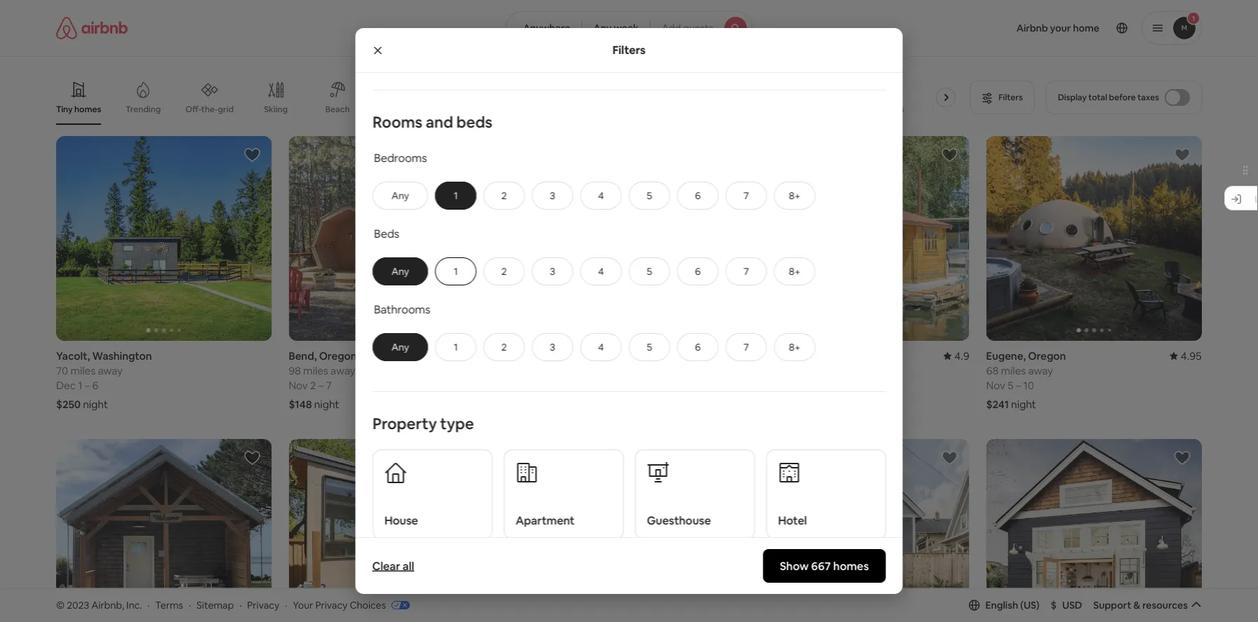 Task type: describe. For each thing, give the bounding box(es) containing it.
miles for 2
[[303, 364, 328, 378]]

any button for bathrooms
[[372, 333, 428, 361]]

bend, oregon 98 miles away nov 2 – 7 $148 night
[[289, 349, 357, 411]]

beds
[[456, 112, 492, 132]]

tiny homes
[[56, 104, 101, 115]]

beach
[[326, 104, 350, 115]]

$
[[1051, 599, 1057, 612]]

8+ button for bathrooms
[[774, 333, 815, 361]]

– for 56
[[554, 379, 559, 392]]

filters dialog
[[356, 0, 903, 595]]

away for 10
[[1029, 364, 1054, 378]]

4.9 out of 5 average rating image
[[944, 349, 970, 363]]

oregon for rhododendron, oregon 56 miles away nov 11 – 16
[[601, 349, 639, 363]]

1 any button from the top
[[372, 182, 428, 210]]

5 for beds
[[647, 265, 652, 278]]

english
[[986, 599, 1019, 612]]

3 nov from the left
[[754, 379, 773, 392]]

8+ button for bedrooms
[[774, 182, 815, 210]]

nov for 68
[[987, 379, 1006, 392]]

2 for beds
[[501, 265, 507, 278]]

any for first any element from the top of the filters dialog
[[391, 189, 409, 202]]

4 for beds
[[598, 265, 604, 278]]

add to wishlist: eugene, oregon image
[[1174, 147, 1191, 164]]

resources
[[1143, 599, 1188, 612]]

clear all
[[372, 559, 414, 574]]

10
[[1024, 379, 1035, 392]]

2 button for bathrooms
[[483, 333, 525, 361]]

away for 7
[[331, 364, 356, 378]]

the-
[[201, 104, 218, 115]]

before
[[1110, 92, 1136, 103]]

4.95 for bend, oregon 98 miles away nov 2 – 7 $148 night
[[483, 349, 505, 363]]

type
[[440, 414, 474, 434]]

4.94 out of 5 average rating image
[[705, 349, 737, 363]]

1 button for bathrooms
[[435, 333, 476, 361]]

skiing
[[264, 104, 288, 115]]

clear all button
[[365, 552, 421, 581]]

show 667 homes
[[780, 559, 869, 574]]

4 for bedrooms
[[598, 189, 604, 202]]

any for any element corresponding to bathrooms
[[391, 341, 409, 354]]

&
[[1134, 599, 1141, 612]]

3 button for bedrooms
[[532, 182, 573, 210]]

homes inside filters dialog
[[834, 559, 869, 574]]

8+ for bathrooms
[[789, 341, 801, 354]]

6 button for bedrooms
[[677, 182, 719, 210]]

© 2023 airbnb, inc. ·
[[56, 599, 150, 612]]

guesthouse button
[[635, 450, 755, 540]]

8+ element for bathrooms
[[789, 341, 801, 354]]

sitemap link
[[197, 599, 234, 612]]

taxes
[[1138, 92, 1160, 103]]

usd
[[1063, 599, 1083, 612]]

6 for bedrooms
[[695, 189, 701, 202]]

nov 15 – 20
[[754, 379, 808, 392]]

terms · sitemap · privacy ·
[[155, 599, 287, 612]]

away for 16
[[563, 364, 588, 378]]

house
[[384, 514, 418, 528]]

11
[[543, 379, 552, 392]]

profile element
[[770, 0, 1203, 56]]

(us)
[[1021, 599, 1040, 612]]

add guests
[[662, 22, 714, 34]]

hotel
[[778, 514, 807, 528]]

4.94
[[716, 349, 737, 363]]

yacolt,
[[56, 349, 90, 363]]

6 inside yacolt, washington 70 miles away dec 1 – 6 $250 night
[[92, 379, 98, 392]]

yacolt, washington 70 miles away dec 1 – 6 $250 night
[[56, 349, 152, 411]]

56
[[521, 364, 533, 378]]

bend,
[[289, 349, 317, 363]]

support & resources
[[1094, 599, 1188, 612]]

portland, oregon
[[754, 349, 839, 363]]

8+ element for bedrooms
[[789, 189, 801, 202]]

any element for bathrooms
[[387, 341, 413, 354]]

add to wishlist: portland, oregon image
[[1174, 450, 1191, 467]]

– for 98
[[319, 379, 324, 392]]

tiny
[[56, 104, 73, 115]]

1 1 button from the top
[[435, 182, 476, 210]]

show 667 homes link
[[764, 550, 886, 583]]

16
[[562, 379, 572, 392]]

night for 6
[[83, 398, 108, 411]]

away for 6
[[98, 364, 123, 378]]

1 button for beds
[[435, 257, 476, 286]]

any element for beds
[[387, 265, 413, 278]]

3 · from the left
[[240, 599, 242, 612]]

$148
[[289, 398, 312, 411]]

privacy link
[[247, 599, 280, 612]]

any week
[[594, 22, 639, 34]]

rhododendron,
[[521, 349, 599, 363]]

any for beds's any element
[[391, 265, 409, 278]]

$ usd
[[1051, 599, 1083, 612]]

2 for bedrooms
[[501, 189, 507, 202]]

your privacy choices
[[293, 599, 386, 612]]

nov for 98
[[289, 379, 308, 392]]

3 button for beds
[[532, 257, 573, 286]]

5 inside eugene, oregon 68 miles away nov 5 – 10 $241 night
[[1008, 379, 1014, 392]]

show map
[[597, 537, 645, 550]]

beds
[[374, 226, 399, 241]]

6 for bathrooms
[[695, 341, 701, 354]]

7 for bathrooms
[[744, 341, 749, 354]]

display
[[1058, 92, 1087, 103]]

your
[[293, 599, 313, 612]]

5 button for bathrooms
[[629, 333, 670, 361]]

– for 70
[[85, 379, 90, 392]]

dec
[[56, 379, 76, 392]]

off-the-grid
[[185, 104, 234, 115]]

add guests button
[[650, 11, 753, 45]]

rooms
[[372, 112, 422, 132]]

oregon for eugene, oregon 68 miles away nov 5 – 10 $241 night
[[1029, 349, 1067, 363]]

6 button for bathrooms
[[677, 333, 719, 361]]

anywhere
[[523, 22, 571, 34]]

guesthouse
[[647, 514, 711, 528]]

eugene, oregon 68 miles away nov 5 – 10 $241 night
[[987, 349, 1067, 411]]

1 inside yacolt, washington 70 miles away dec 1 – 6 $250 night
[[78, 379, 82, 392]]

4 button for bathrooms
[[580, 333, 622, 361]]

terms link
[[155, 599, 183, 612]]

nov for 56
[[521, 379, 541, 392]]

3 for bathrooms
[[550, 341, 555, 354]]

667
[[812, 559, 831, 574]]

miles for 11
[[536, 364, 561, 378]]

0 vertical spatial homes
[[74, 104, 101, 115]]

night for 7
[[314, 398, 339, 411]]

2 for bathrooms
[[501, 341, 507, 354]]

1 for 1 "button" corresponding to bathrooms
[[454, 341, 458, 354]]

miles for 1
[[71, 364, 96, 378]]

house button
[[372, 450, 492, 540]]

portland,
[[754, 349, 799, 363]]

2023
[[67, 599, 89, 612]]

bathrooms
[[374, 302, 430, 316]]

sitemap
[[197, 599, 234, 612]]

any button for beds
[[372, 257, 428, 286]]

show for show 667 homes
[[780, 559, 809, 574]]



Task type: vqa. For each thing, say whether or not it's contained in the screenshot.
Terms of Use link at bottom right
no



Task type: locate. For each thing, give the bounding box(es) containing it.
3 4 button from the top
[[580, 333, 622, 361]]

2 3 from the top
[[550, 265, 555, 278]]

4.9
[[955, 349, 970, 363]]

7 button for bathrooms
[[726, 333, 767, 361]]

0 vertical spatial 2 button
[[483, 182, 525, 210]]

3 any button from the top
[[372, 333, 428, 361]]

any down bedrooms
[[391, 189, 409, 202]]

0 vertical spatial 5 button
[[629, 182, 670, 210]]

0 vertical spatial 8+ button
[[774, 182, 815, 210]]

trending
[[126, 104, 161, 115]]

and
[[426, 112, 453, 132]]

8+
[[789, 189, 801, 202], [789, 265, 801, 278], [789, 341, 801, 354]]

4 button for bedrooms
[[580, 182, 622, 210]]

©
[[56, 599, 65, 612]]

oregon inside rhododendron, oregon 56 miles away nov 11 – 16
[[601, 349, 639, 363]]

1 vertical spatial 8+
[[789, 265, 801, 278]]

any element down bathrooms
[[387, 341, 413, 354]]

1 7 button from the top
[[726, 182, 767, 210]]

any week button
[[582, 11, 651, 45]]

1 miles from the left
[[71, 364, 96, 378]]

nov down 68
[[987, 379, 1006, 392]]

1 vertical spatial 1 button
[[435, 257, 476, 286]]

3 button for bathrooms
[[532, 333, 573, 361]]

7 for bedrooms
[[744, 189, 749, 202]]

anywhere button
[[506, 11, 583, 45]]

all
[[403, 559, 414, 574]]

0 horizontal spatial 4.95
[[483, 349, 505, 363]]

0 vertical spatial 4 button
[[580, 182, 622, 210]]

·
[[148, 599, 150, 612], [189, 599, 191, 612], [240, 599, 242, 612], [285, 599, 287, 612]]

3 3 from the top
[[550, 341, 555, 354]]

1 nov from the left
[[289, 379, 308, 392]]

None search field
[[506, 11, 753, 45]]

1 oregon from the left
[[319, 349, 357, 363]]

2 4 button from the top
[[580, 257, 622, 286]]

choices
[[350, 599, 386, 612]]

oregon right bend,
[[319, 349, 357, 363]]

2 vertical spatial 8+
[[789, 341, 801, 354]]

– inside yacolt, washington 70 miles away dec 1 – 6 $250 night
[[85, 379, 90, 392]]

4 away from the left
[[1029, 364, 1054, 378]]

map
[[624, 537, 645, 550]]

any up bathrooms
[[391, 265, 409, 278]]

4.95 for eugene, oregon 68 miles away nov 5 – 10 $241 night
[[1181, 349, 1203, 363]]

1 vertical spatial 3
[[550, 265, 555, 278]]

grid
[[218, 104, 234, 115]]

miles down "eugene,"
[[1001, 364, 1026, 378]]

2 vertical spatial any button
[[372, 333, 428, 361]]

your privacy choices link
[[293, 599, 410, 613]]

8+ for beds
[[789, 265, 801, 278]]

towers
[[876, 104, 905, 115]]

1 vertical spatial 5 button
[[629, 257, 670, 286]]

2 vertical spatial 3 button
[[532, 333, 573, 361]]

any element down bedrooms
[[387, 189, 413, 202]]

–
[[85, 379, 90, 392], [319, 379, 324, 392], [554, 379, 559, 392], [788, 379, 793, 392], [1016, 379, 1022, 392]]

20
[[796, 379, 808, 392]]

away inside rhododendron, oregon 56 miles away nov 11 – 16
[[563, 364, 588, 378]]

2 any element from the top
[[387, 265, 413, 278]]

miles
[[71, 364, 96, 378], [303, 364, 328, 378], [536, 364, 561, 378], [1001, 364, 1026, 378]]

nov inside rhododendron, oregon 56 miles away nov 11 – 16
[[521, 379, 541, 392]]

0 vertical spatial show
[[597, 537, 622, 550]]

1 vertical spatial 4 button
[[580, 257, 622, 286]]

show inside button
[[597, 537, 622, 550]]

oregon inside eugene, oregon 68 miles away nov 5 – 10 $241 night
[[1029, 349, 1067, 363]]

filters
[[613, 43, 646, 57]]

15
[[776, 379, 786, 392]]

2 6 button from the top
[[677, 257, 719, 286]]

2 4 from the top
[[598, 265, 604, 278]]

4
[[598, 189, 604, 202], [598, 265, 604, 278], [598, 341, 604, 354]]

english (us) button
[[969, 599, 1040, 612]]

0 horizontal spatial homes
[[74, 104, 101, 115]]

privacy left your
[[247, 599, 280, 612]]

away down washington
[[98, 364, 123, 378]]

houseboats
[[932, 104, 980, 115]]

2 vertical spatial 2 button
[[483, 333, 525, 361]]

night inside eugene, oregon 68 miles away nov 5 – 10 $241 night
[[1012, 398, 1037, 411]]

– inside rhododendron, oregon 56 miles away nov 11 – 16
[[554, 379, 559, 392]]

1 for 1 "button" corresponding to beds
[[454, 265, 458, 278]]

away inside eugene, oregon 68 miles away nov 5 – 10 $241 night
[[1029, 364, 1054, 378]]

away inside bend, oregon 98 miles away nov 2 – 7 $148 night
[[331, 364, 356, 378]]

support & resources button
[[1094, 599, 1203, 612]]

1 5 button from the top
[[629, 182, 670, 210]]

apartment button
[[504, 450, 624, 540]]

5 for bedrooms
[[647, 189, 652, 202]]

7 button for beds
[[726, 257, 767, 286]]

2 away from the left
[[331, 364, 356, 378]]

1 4 from the top
[[598, 189, 604, 202]]

2 8+ button from the top
[[774, 257, 815, 286]]

· right inc.
[[148, 599, 150, 612]]

privacy
[[247, 599, 280, 612], [315, 599, 348, 612]]

add to wishlist: yacolt, washington image
[[244, 147, 261, 164]]

apartment
[[516, 514, 575, 528]]

show inside filters dialog
[[780, 559, 809, 574]]

1 8+ element from the top
[[789, 189, 801, 202]]

$241
[[987, 398, 1009, 411]]

miles down yacolt,
[[71, 364, 96, 378]]

2 vertical spatial 7 button
[[726, 333, 767, 361]]

english (us)
[[986, 599, 1040, 612]]

8+ button
[[774, 182, 815, 210], [774, 257, 815, 286], [774, 333, 815, 361]]

2 · from the left
[[189, 599, 191, 612]]

show map button
[[583, 527, 676, 561]]

1 vertical spatial homes
[[834, 559, 869, 574]]

any element up bathrooms
[[387, 265, 413, 278]]

6 button for beds
[[677, 257, 719, 286]]

nov inside bend, oregon 98 miles away nov 2 – 7 $148 night
[[289, 379, 308, 392]]

2 inside bend, oregon 98 miles away nov 2 – 7 $148 night
[[310, 379, 316, 392]]

1 any element from the top
[[387, 189, 413, 202]]

2 7 button from the top
[[726, 257, 767, 286]]

airbnb,
[[91, 599, 124, 612]]

support
[[1094, 599, 1132, 612]]

group containing off-the-grid
[[56, 70, 980, 125]]

away up 16
[[563, 364, 588, 378]]

2 button for bedrooms
[[483, 182, 525, 210]]

any button down bathrooms
[[372, 333, 428, 361]]

miles up 11
[[536, 364, 561, 378]]

2 3 button from the top
[[532, 257, 573, 286]]

none search field containing anywhere
[[506, 11, 753, 45]]

night inside bend, oregon 98 miles away nov 2 – 7 $148 night
[[314, 398, 339, 411]]

2 vertical spatial 5 button
[[629, 333, 670, 361]]

0 horizontal spatial privacy
[[247, 599, 280, 612]]

8+ element
[[789, 189, 801, 202], [789, 265, 801, 278], [789, 341, 801, 354]]

0 vertical spatial 4
[[598, 189, 604, 202]]

add to wishlist: chinook, washington image
[[244, 450, 261, 467]]

1 vertical spatial 4
[[598, 265, 604, 278]]

0 horizontal spatial 4.95 out of 5 average rating image
[[472, 349, 505, 363]]

2 night from the left
[[314, 398, 339, 411]]

3 oregon from the left
[[801, 349, 839, 363]]

show left map
[[597, 537, 622, 550]]

3 8+ button from the top
[[774, 333, 815, 361]]

6 button
[[677, 182, 719, 210], [677, 257, 719, 286], [677, 333, 719, 361]]

2 privacy from the left
[[315, 599, 348, 612]]

off-
[[185, 104, 201, 115]]

1 vertical spatial 3 button
[[532, 257, 573, 286]]

4.95 out of 5 average rating image for bend, oregon 98 miles away nov 2 – 7 $148 night
[[472, 349, 505, 363]]

night right $148
[[314, 398, 339, 411]]

display total before taxes
[[1058, 92, 1160, 103]]

any inside search box
[[594, 22, 612, 34]]

rooms and beds
[[372, 112, 492, 132]]

2 horizontal spatial night
[[1012, 398, 1037, 411]]

night right $250
[[83, 398, 108, 411]]

night inside yacolt, washington 70 miles away dec 1 – 6 $250 night
[[83, 398, 108, 411]]

7 button for bedrooms
[[726, 182, 767, 210]]

show for show map
[[597, 537, 622, 550]]

· left privacy link
[[240, 599, 242, 612]]

3 away from the left
[[563, 364, 588, 378]]

1 vertical spatial 7 button
[[726, 257, 767, 286]]

1 vertical spatial any button
[[372, 257, 428, 286]]

5 button for beds
[[629, 257, 670, 286]]

1 horizontal spatial 4.95
[[1181, 349, 1203, 363]]

0 vertical spatial 3
[[550, 189, 555, 202]]

1 vertical spatial show
[[780, 559, 809, 574]]

2 vertical spatial 1 button
[[435, 333, 476, 361]]

– inside eugene, oregon 68 miles away nov 5 – 10 $241 night
[[1016, 379, 1022, 392]]

0 vertical spatial any button
[[372, 182, 428, 210]]

homes right "667"
[[834, 559, 869, 574]]

2 oregon from the left
[[601, 349, 639, 363]]

1 horizontal spatial privacy
[[315, 599, 348, 612]]

3 night from the left
[[1012, 398, 1037, 411]]

washington
[[92, 349, 152, 363]]

hotel button
[[766, 450, 886, 540]]

7 inside bend, oregon 98 miles away nov 2 – 7 $148 night
[[326, 379, 332, 392]]

2 nov from the left
[[521, 379, 541, 392]]

1 3 button from the top
[[532, 182, 573, 210]]

rhododendron, oregon 56 miles away nov 11 – 16
[[521, 349, 639, 392]]

$250
[[56, 398, 81, 411]]

3
[[550, 189, 555, 202], [550, 265, 555, 278], [550, 341, 555, 354]]

1 horizontal spatial show
[[780, 559, 809, 574]]

any button up bathrooms
[[372, 257, 428, 286]]

0 vertical spatial any element
[[387, 189, 413, 202]]

homes right the tiny
[[74, 104, 101, 115]]

1 for 3rd 1 "button" from the bottom of the filters dialog
[[454, 189, 458, 202]]

show
[[597, 537, 622, 550], [780, 559, 809, 574]]

1 horizontal spatial 4.95 out of 5 average rating image
[[1170, 349, 1203, 363]]

2 vertical spatial 4 button
[[580, 333, 622, 361]]

property type
[[372, 414, 474, 434]]

2 4.95 out of 5 average rating image from the left
[[1170, 349, 1203, 363]]

1 4.95 from the left
[[483, 349, 505, 363]]

3 for beds
[[550, 265, 555, 278]]

oregon up 20
[[801, 349, 839, 363]]

· right terms
[[189, 599, 191, 612]]

8+ for bedrooms
[[789, 189, 801, 202]]

8+ element for beds
[[789, 265, 801, 278]]

any
[[594, 22, 612, 34], [391, 189, 409, 202], [391, 265, 409, 278], [391, 341, 409, 354]]

3 miles from the left
[[536, 364, 561, 378]]

4.95
[[483, 349, 505, 363], [1181, 349, 1203, 363]]

1 night from the left
[[83, 398, 108, 411]]

miles inside eugene, oregon 68 miles away nov 5 – 10 $241 night
[[1001, 364, 1026, 378]]

1 6 button from the top
[[677, 182, 719, 210]]

terms
[[155, 599, 183, 612]]

7
[[744, 189, 749, 202], [744, 265, 749, 278], [744, 341, 749, 354], [326, 379, 332, 392]]

away up 10
[[1029, 364, 1054, 378]]

nov inside eugene, oregon 68 miles away nov 5 – 10 $241 night
[[987, 379, 1006, 392]]

1 horizontal spatial night
[[314, 398, 339, 411]]

miles down bend,
[[303, 364, 328, 378]]

oregon for bend, oregon 98 miles away nov 2 – 7 $148 night
[[319, 349, 357, 363]]

5 – from the left
[[1016, 379, 1022, 392]]

1 vertical spatial 8+ element
[[789, 265, 801, 278]]

3 for bedrooms
[[550, 189, 555, 202]]

– for 68
[[1016, 379, 1022, 392]]

0 vertical spatial 1 button
[[435, 182, 476, 210]]

2 1 button from the top
[[435, 257, 476, 286]]

2 any button from the top
[[372, 257, 428, 286]]

group
[[356, 0, 903, 90], [56, 70, 980, 125], [56, 136, 272, 341], [289, 136, 505, 341], [521, 136, 737, 341], [754, 136, 970, 341], [987, 136, 1203, 341], [56, 439, 272, 623], [289, 439, 505, 623], [521, 439, 737, 623], [754, 439, 970, 623], [987, 439, 1203, 623]]

add to wishlist: portland, oregon image
[[942, 147, 959, 164], [477, 450, 493, 467], [942, 450, 959, 467]]

1 vertical spatial 6 button
[[677, 257, 719, 286]]

1 2 button from the top
[[483, 182, 525, 210]]

2 button for beds
[[483, 257, 525, 286]]

show left "667"
[[780, 559, 809, 574]]

add
[[662, 22, 681, 34]]

5 for bathrooms
[[647, 341, 652, 354]]

4.95 out of 5 average rating image for eugene, oregon 68 miles away nov 5 – 10 $241 night
[[1170, 349, 1203, 363]]

3 7 button from the top
[[726, 333, 767, 361]]

4 for bathrooms
[[598, 341, 604, 354]]

2 8+ from the top
[[789, 265, 801, 278]]

3 8+ from the top
[[789, 341, 801, 354]]

3 any element from the top
[[387, 341, 413, 354]]

oregon
[[319, 349, 357, 363], [601, 349, 639, 363], [801, 349, 839, 363], [1029, 349, 1067, 363]]

1 vertical spatial 2 button
[[483, 257, 525, 286]]

nov
[[289, 379, 308, 392], [521, 379, 541, 392], [754, 379, 773, 392], [987, 379, 1006, 392]]

guests
[[683, 22, 714, 34]]

6 for beds
[[695, 265, 701, 278]]

total
[[1089, 92, 1108, 103]]

nov left 15
[[754, 379, 773, 392]]

1 vertical spatial 8+ button
[[774, 257, 815, 286]]

4 · from the left
[[285, 599, 287, 612]]

away right 98
[[331, 364, 356, 378]]

7 button
[[726, 182, 767, 210], [726, 257, 767, 286], [726, 333, 767, 361]]

any left week
[[594, 22, 612, 34]]

· left your
[[285, 599, 287, 612]]

property
[[372, 414, 437, 434]]

4 button for beds
[[580, 257, 622, 286]]

away
[[98, 364, 123, 378], [331, 364, 356, 378], [563, 364, 588, 378], [1029, 364, 1054, 378]]

4 miles from the left
[[1001, 364, 1026, 378]]

2 vertical spatial 6 button
[[677, 333, 719, 361]]

oregon right rhododendron,
[[601, 349, 639, 363]]

3 6 button from the top
[[677, 333, 719, 361]]

clear
[[372, 559, 400, 574]]

3 5 button from the top
[[629, 333, 670, 361]]

3 2 button from the top
[[483, 333, 525, 361]]

5 button for bedrooms
[[629, 182, 670, 210]]

0 vertical spatial 8+
[[789, 189, 801, 202]]

miles inside bend, oregon 98 miles away nov 2 – 7 $148 night
[[303, 364, 328, 378]]

oregon for portland, oregon
[[801, 349, 839, 363]]

4.95 out of 5 average rating image
[[472, 349, 505, 363], [1170, 349, 1203, 363]]

3 4 from the top
[[598, 341, 604, 354]]

privacy right your
[[315, 599, 348, 612]]

5
[[647, 189, 652, 202], [647, 265, 652, 278], [647, 341, 652, 354], [1008, 379, 1014, 392]]

night for 10
[[1012, 398, 1037, 411]]

2 miles from the left
[[303, 364, 328, 378]]

week
[[614, 22, 639, 34]]

2 4.95 from the left
[[1181, 349, 1203, 363]]

1 4 button from the top
[[580, 182, 622, 210]]

2 vertical spatial 8+ button
[[774, 333, 815, 361]]

1 privacy from the left
[[247, 599, 280, 612]]

oregon inside bend, oregon 98 miles away nov 2 – 7 $148 night
[[319, 349, 357, 363]]

8+ button for beds
[[774, 257, 815, 286]]

0 vertical spatial 7 button
[[726, 182, 767, 210]]

bedrooms
[[374, 150, 427, 165]]

any button
[[372, 182, 428, 210], [372, 257, 428, 286], [372, 333, 428, 361]]

miles inside yacolt, washington 70 miles away dec 1 – 6 $250 night
[[71, 364, 96, 378]]

4 – from the left
[[788, 379, 793, 392]]

0 horizontal spatial night
[[83, 398, 108, 411]]

0 vertical spatial 6 button
[[677, 182, 719, 210]]

4 button
[[580, 182, 622, 210], [580, 257, 622, 286], [580, 333, 622, 361]]

4 nov from the left
[[987, 379, 1006, 392]]

3 1 button from the top
[[435, 333, 476, 361]]

2 5 button from the top
[[629, 257, 670, 286]]

1 · from the left
[[148, 599, 150, 612]]

inc.
[[126, 599, 142, 612]]

– inside bend, oregon 98 miles away nov 2 – 7 $148 night
[[319, 379, 324, 392]]

1
[[454, 189, 458, 202], [454, 265, 458, 278], [454, 341, 458, 354], [78, 379, 82, 392]]

2 vertical spatial 8+ element
[[789, 341, 801, 354]]

0 vertical spatial 3 button
[[532, 182, 573, 210]]

eugene,
[[987, 349, 1026, 363]]

1 8+ button from the top
[[774, 182, 815, 210]]

any for any week
[[594, 22, 612, 34]]

0 vertical spatial 8+ element
[[789, 189, 801, 202]]

0 horizontal spatial show
[[597, 537, 622, 550]]

1 horizontal spatial homes
[[834, 559, 869, 574]]

oregon up 10
[[1029, 349, 1067, 363]]

miles for 5
[[1001, 364, 1026, 378]]

2 vertical spatial 3
[[550, 341, 555, 354]]

2 – from the left
[[319, 379, 324, 392]]

1 4.95 out of 5 average rating image from the left
[[472, 349, 505, 363]]

away inside yacolt, washington 70 miles away dec 1 – 6 $250 night
[[98, 364, 123, 378]]

1 vertical spatial any element
[[387, 265, 413, 278]]

nov down 56
[[521, 379, 541, 392]]

any button down bedrooms
[[372, 182, 428, 210]]

1 away from the left
[[98, 364, 123, 378]]

any down bathrooms
[[391, 341, 409, 354]]

1 – from the left
[[85, 379, 90, 392]]

7 for beds
[[744, 265, 749, 278]]

any element
[[387, 189, 413, 202], [387, 265, 413, 278], [387, 341, 413, 354]]

miles inside rhododendron, oregon 56 miles away nov 11 – 16
[[536, 364, 561, 378]]

3 – from the left
[[554, 379, 559, 392]]

nov down 98
[[289, 379, 308, 392]]

1 3 from the top
[[550, 189, 555, 202]]

night down 10
[[1012, 398, 1037, 411]]

2 8+ element from the top
[[789, 265, 801, 278]]

70
[[56, 364, 68, 378]]

3 8+ element from the top
[[789, 341, 801, 354]]

1 8+ from the top
[[789, 189, 801, 202]]

3 3 button from the top
[[532, 333, 573, 361]]

4 oregon from the left
[[1029, 349, 1067, 363]]

2 2 button from the top
[[483, 257, 525, 286]]

2 vertical spatial 4
[[598, 341, 604, 354]]

2 vertical spatial any element
[[387, 341, 413, 354]]



